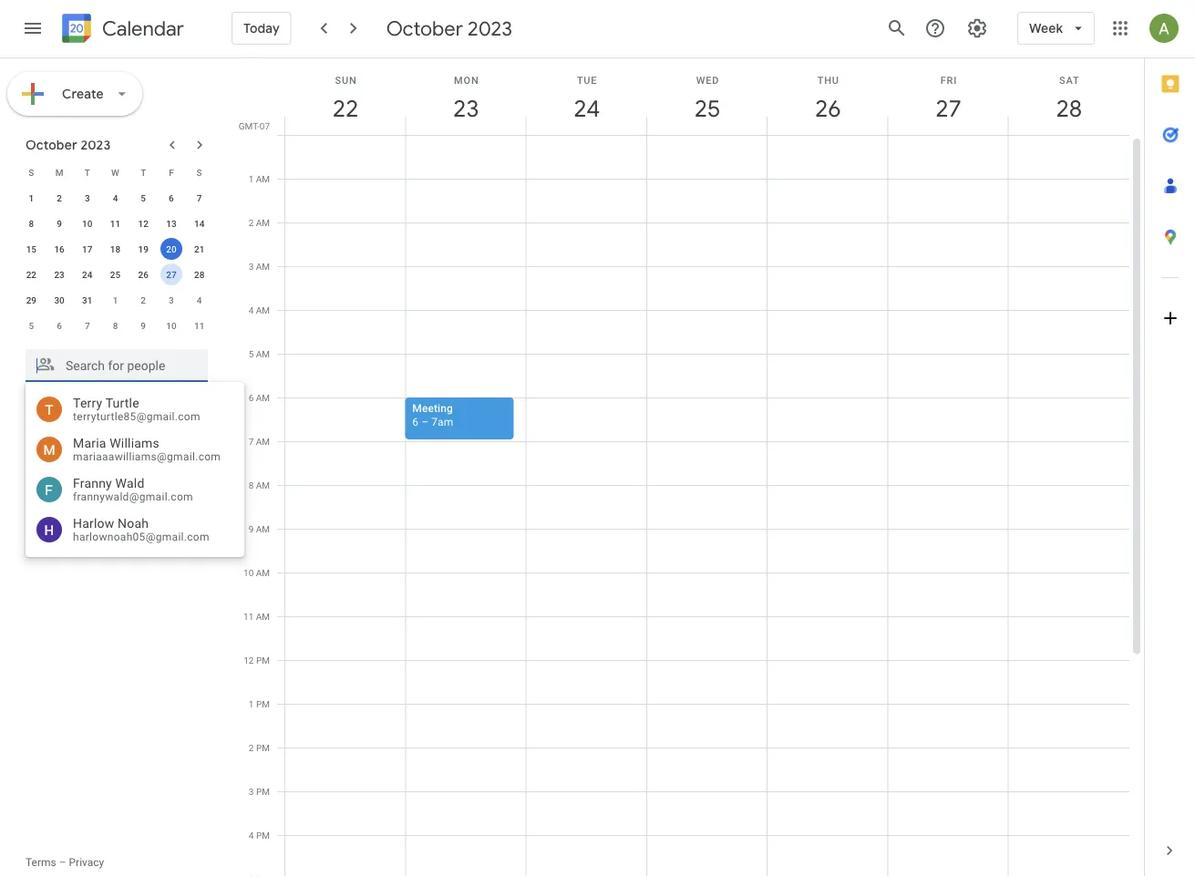 Task type: describe. For each thing, give the bounding box(es) containing it.
19
[[138, 244, 149, 255]]

tue
[[577, 74, 598, 86]]

calendar heading
[[99, 16, 184, 42]]

terry turtle terryturtle85@gmail.com
[[73, 396, 201, 423]]

meeting 6 – 7am
[[413, 402, 454, 428]]

williams
[[110, 436, 160, 451]]

14
[[194, 218, 205, 229]]

am for 3 am
[[256, 261, 270, 272]]

am for 8 am
[[256, 480, 270, 491]]

21 element
[[188, 238, 210, 260]]

07
[[260, 120, 270, 131]]

17
[[82, 244, 93, 255]]

2 pm
[[249, 743, 270, 753]]

29
[[26, 295, 37, 306]]

main drawer image
[[22, 17, 44, 39]]

25 element
[[104, 264, 126, 286]]

1 horizontal spatial october 2023
[[387, 16, 513, 41]]

10 am
[[244, 567, 270, 578]]

6 am
[[249, 392, 270, 403]]

9 am
[[249, 524, 270, 535]]

26 link
[[808, 88, 850, 130]]

31
[[82, 295, 93, 306]]

1 cell from the left
[[286, 135, 406, 878]]

turtle
[[106, 396, 139, 411]]

5 for 5 am
[[249, 348, 254, 359]]

25 inside wed 25
[[694, 94, 720, 124]]

24 link
[[566, 88, 608, 130]]

8 for november 8 element
[[113, 320, 118, 331]]

gmt-
[[239, 120, 260, 131]]

6 cell from the left
[[889, 135, 1010, 878]]

28 link
[[1049, 88, 1091, 130]]

am for 2 am
[[256, 217, 270, 228]]

sat 28
[[1056, 74, 1082, 124]]

28 inside october 2023 grid
[[194, 269, 205, 280]]

row containing 8
[[17, 211, 213, 236]]

7 for november 7 element
[[85, 320, 90, 331]]

november 2 element
[[132, 289, 154, 311]]

22 link
[[325, 88, 367, 130]]

tue 24
[[573, 74, 599, 124]]

create button
[[7, 72, 142, 116]]

pm for 3 pm
[[256, 786, 270, 797]]

2 for 2 am
[[249, 217, 254, 228]]

31 element
[[76, 289, 98, 311]]

thu 26
[[814, 74, 840, 124]]

row inside grid
[[277, 135, 1130, 878]]

2 for november 2 element
[[141, 295, 146, 306]]

october 2023 grid
[[17, 160, 213, 338]]

mon
[[454, 74, 479, 86]]

1 pm
[[249, 699, 270, 710]]

5 cell from the left
[[768, 135, 889, 878]]

18
[[110, 244, 121, 255]]

1 for november 1 element
[[113, 295, 118, 306]]

15
[[26, 244, 37, 255]]

row containing 15
[[17, 236, 213, 262]]

11 for 11 am
[[244, 611, 254, 622]]

30 element
[[48, 289, 70, 311]]

calendar element
[[58, 10, 184, 50]]

am for 11 am
[[256, 611, 270, 622]]

5 am
[[249, 348, 270, 359]]

3 pm
[[249, 786, 270, 797]]

4 cell from the left
[[648, 135, 768, 878]]

terms
[[26, 857, 56, 869]]

27 inside column header
[[935, 94, 961, 124]]

25 inside "element"
[[110, 269, 121, 280]]

terry
[[73, 396, 102, 411]]

today button
[[232, 6, 292, 50]]

2 s from the left
[[197, 167, 202, 178]]

today
[[244, 20, 280, 36]]

3 cell from the left
[[527, 135, 648, 878]]

am for 5 am
[[256, 348, 270, 359]]

wald
[[115, 476, 145, 491]]

row group containing 1
[[17, 185, 213, 338]]

w
[[111, 167, 119, 178]]

0 vertical spatial 8
[[29, 218, 34, 229]]

7 cell from the left
[[1010, 135, 1130, 878]]

fri 27
[[935, 74, 961, 124]]

create
[[62, 86, 104, 102]]

6 down f
[[169, 192, 174, 203]]

1 horizontal spatial october
[[387, 16, 463, 41]]

11 am
[[244, 611, 270, 622]]

november 4 element
[[188, 289, 210, 311]]

25 column header
[[647, 58, 768, 135]]

0 horizontal spatial october 2023
[[26, 137, 111, 153]]

23 inside mon 23
[[452, 94, 478, 124]]

sun
[[335, 74, 357, 86]]

am for 6 am
[[256, 392, 270, 403]]

11 element
[[104, 213, 126, 234]]

2 down m
[[57, 192, 62, 203]]

mon 23
[[452, 74, 479, 124]]

cell containing meeting
[[405, 135, 527, 878]]

am for 1 am
[[256, 173, 270, 184]]

24 inside 24 column header
[[573, 94, 599, 124]]

grid containing 22
[[234, 58, 1145, 878]]

november 3 element
[[160, 289, 182, 311]]

harlow
[[73, 516, 114, 531]]

row containing s
[[17, 160, 213, 185]]

harlownoah05@gmail.com
[[73, 531, 210, 544]]

maria
[[73, 436, 106, 451]]

28 inside "column header"
[[1056, 94, 1082, 124]]

november 6 element
[[48, 315, 70, 337]]

list box containing terry turtle
[[26, 390, 244, 550]]

24 element
[[76, 264, 98, 286]]

sat
[[1060, 74, 1080, 86]]

meeting
[[413, 402, 453, 415]]

11 for november 11 element
[[194, 320, 205, 331]]

12 element
[[132, 213, 154, 234]]

am for 4 am
[[256, 305, 270, 316]]

0 horizontal spatial october
[[26, 137, 77, 153]]

frannywald@gmail.com
[[73, 491, 193, 503]]

21
[[194, 244, 205, 255]]

1 t from the left
[[85, 167, 90, 178]]

0 vertical spatial 2023
[[468, 16, 513, 41]]

29 element
[[20, 289, 42, 311]]

3 for "november 3" element
[[169, 295, 174, 306]]

1 s from the left
[[29, 167, 34, 178]]

sun 22
[[332, 74, 358, 124]]

settings menu image
[[967, 17, 989, 39]]

wed
[[697, 74, 720, 86]]

– inside the meeting 6 – 7am
[[422, 416, 429, 428]]

harlow noah harlownoah05@gmail.com
[[73, 516, 210, 544]]

privacy
[[69, 857, 104, 869]]

0 horizontal spatial 2023
[[81, 137, 111, 153]]

4 for november 4 element
[[197, 295, 202, 306]]

terryturtle85@gmail.com
[[73, 410, 201, 423]]

row containing 5
[[17, 313, 213, 338]]

noah
[[118, 516, 149, 531]]

23 link
[[446, 88, 488, 130]]

20 cell
[[157, 236, 185, 262]]



Task type: locate. For each thing, give the bounding box(es) containing it.
17 element
[[76, 238, 98, 260]]

am for 9 am
[[256, 524, 270, 535]]

1 up 2 am
[[249, 173, 254, 184]]

1 horizontal spatial 12
[[244, 655, 254, 666]]

2 down 1 pm
[[249, 743, 254, 753]]

week button
[[1018, 6, 1096, 50]]

27 down fri
[[935, 94, 961, 124]]

25 down wed
[[694, 94, 720, 124]]

1 vertical spatial 22
[[26, 269, 37, 280]]

11
[[110, 218, 121, 229], [194, 320, 205, 331], [244, 611, 254, 622]]

3 am
[[249, 261, 270, 272]]

1 vertical spatial 25
[[110, 269, 121, 280]]

t left 'w'
[[85, 167, 90, 178]]

16 element
[[48, 238, 70, 260]]

october 2023 up mon on the top
[[387, 16, 513, 41]]

0 vertical spatial 27
[[935, 94, 961, 124]]

10 down "november 3" element
[[166, 320, 177, 331]]

0 horizontal spatial 24
[[82, 269, 93, 280]]

m
[[55, 167, 63, 178]]

2 for 2 pm
[[249, 743, 254, 753]]

20, today element
[[160, 238, 182, 260]]

25 down 18
[[110, 269, 121, 280]]

6 inside november 6 element
[[57, 320, 62, 331]]

15 element
[[20, 238, 42, 260]]

am for 7 am
[[256, 436, 270, 447]]

2 cell from the left
[[405, 135, 527, 878]]

8 am from the top
[[256, 480, 270, 491]]

0 vertical spatial october
[[387, 16, 463, 41]]

1 inside november 1 element
[[113, 295, 118, 306]]

4 for 4 am
[[249, 305, 254, 316]]

9 up '16' element
[[57, 218, 62, 229]]

s right f
[[197, 167, 202, 178]]

thu
[[818, 74, 840, 86]]

2 horizontal spatial 8
[[249, 480, 254, 491]]

8 inside grid
[[249, 480, 254, 491]]

0 vertical spatial 28
[[1056, 94, 1082, 124]]

4 up november 11 element
[[197, 295, 202, 306]]

9 for 9 am
[[249, 524, 254, 535]]

28 column header
[[1009, 58, 1130, 135]]

0 horizontal spatial 5
[[29, 320, 34, 331]]

pm up 1 pm
[[256, 655, 270, 666]]

november 10 element
[[160, 315, 182, 337]]

7 down 31 element
[[85, 320, 90, 331]]

november 8 element
[[104, 315, 126, 337]]

am down 3 am
[[256, 305, 270, 316]]

maria williams mariaaawilliams@gmail.com
[[73, 436, 221, 463]]

am down 6 am
[[256, 436, 270, 447]]

2 down the 1 am
[[249, 217, 254, 228]]

pm for 12 pm
[[256, 655, 270, 666]]

2 horizontal spatial 5
[[249, 348, 254, 359]]

2 vertical spatial 11
[[244, 611, 254, 622]]

terms – privacy
[[26, 857, 104, 869]]

6 inside the meeting 6 – 7am
[[413, 416, 419, 428]]

1 vertical spatial 24
[[82, 269, 93, 280]]

4 am
[[249, 305, 270, 316]]

3 down 27 element
[[169, 295, 174, 306]]

wed 25
[[694, 74, 720, 124]]

28
[[1056, 94, 1082, 124], [194, 269, 205, 280]]

0 vertical spatial 26
[[814, 94, 840, 124]]

27 column header
[[888, 58, 1010, 135]]

4 pm
[[249, 830, 270, 841]]

fri
[[941, 74, 958, 86]]

1 horizontal spatial 5
[[141, 192, 146, 203]]

19 element
[[132, 238, 154, 260]]

2 vertical spatial 8
[[249, 480, 254, 491]]

– right terms
[[59, 857, 66, 869]]

0 vertical spatial october 2023
[[387, 16, 513, 41]]

1 vertical spatial 10
[[166, 320, 177, 331]]

november 5 element
[[20, 315, 42, 337]]

1 vertical spatial 23
[[54, 269, 65, 280]]

am down 4 am
[[256, 348, 270, 359]]

0 horizontal spatial s
[[29, 167, 34, 178]]

1 horizontal spatial 7
[[197, 192, 202, 203]]

0 horizontal spatial 12
[[138, 218, 149, 229]]

november 9 element
[[132, 315, 154, 337]]

4 am from the top
[[256, 305, 270, 316]]

am
[[256, 173, 270, 184], [256, 217, 270, 228], [256, 261, 270, 272], [256, 305, 270, 316], [256, 348, 270, 359], [256, 392, 270, 403], [256, 436, 270, 447], [256, 480, 270, 491], [256, 524, 270, 535], [256, 567, 270, 578], [256, 611, 270, 622]]

1 vertical spatial 2023
[[81, 137, 111, 153]]

9 up 10 am
[[249, 524, 254, 535]]

pm up 2 pm
[[256, 699, 270, 710]]

5 am from the top
[[256, 348, 270, 359]]

12 inside grid
[[244, 655, 254, 666]]

11 up 18
[[110, 218, 121, 229]]

3 am from the top
[[256, 261, 270, 272]]

november 7 element
[[76, 315, 98, 337]]

5 down 4 am
[[249, 348, 254, 359]]

1 horizontal spatial t
[[141, 167, 146, 178]]

october
[[387, 16, 463, 41], [26, 137, 77, 153]]

1 up 15 element
[[29, 192, 34, 203]]

2 vertical spatial 10
[[244, 567, 254, 578]]

1 am
[[249, 173, 270, 184]]

10 inside grid
[[244, 567, 254, 578]]

am up 9 am
[[256, 480, 270, 491]]

27 cell
[[157, 262, 185, 287]]

5 down '29' element
[[29, 320, 34, 331]]

14 element
[[188, 213, 210, 234]]

10 up 11 am
[[244, 567, 254, 578]]

cell
[[286, 135, 406, 878], [405, 135, 527, 878], [527, 135, 648, 878], [648, 135, 768, 878], [768, 135, 889, 878], [889, 135, 1010, 878], [1010, 135, 1130, 878]]

pm down the 3 pm
[[256, 830, 270, 841]]

2
[[57, 192, 62, 203], [249, 217, 254, 228], [141, 295, 146, 306], [249, 743, 254, 753]]

0 horizontal spatial 7
[[85, 320, 90, 331]]

0 horizontal spatial 27
[[166, 269, 177, 280]]

list box
[[26, 390, 244, 550]]

2023 up mon on the top
[[468, 16, 513, 41]]

11 down november 4 element
[[194, 320, 205, 331]]

t left f
[[141, 167, 146, 178]]

2 horizontal spatial 10
[[244, 567, 254, 578]]

11 inside grid
[[244, 611, 254, 622]]

11 down 10 am
[[244, 611, 254, 622]]

8 am
[[249, 480, 270, 491]]

24
[[573, 94, 599, 124], [82, 269, 93, 280]]

10 for 10 am
[[244, 567, 254, 578]]

28 element
[[188, 264, 210, 286]]

2 vertical spatial 5
[[249, 348, 254, 359]]

22 element
[[20, 264, 42, 286]]

3 pm from the top
[[256, 743, 270, 753]]

7 down 6 am
[[249, 436, 254, 447]]

28 down 21
[[194, 269, 205, 280]]

1 horizontal spatial 8
[[113, 320, 118, 331]]

gmt-07
[[239, 120, 270, 131]]

0 vertical spatial 10
[[82, 218, 93, 229]]

27 inside cell
[[166, 269, 177, 280]]

1 horizontal spatial 2023
[[468, 16, 513, 41]]

8 up 9 am
[[249, 480, 254, 491]]

row containing meeting
[[277, 135, 1130, 878]]

22 inside 22 element
[[26, 269, 37, 280]]

3 for 3 am
[[249, 261, 254, 272]]

8 up 15 element
[[29, 218, 34, 229]]

october 2023
[[387, 16, 513, 41], [26, 137, 111, 153]]

30
[[54, 295, 65, 306]]

1 for 1 am
[[249, 173, 254, 184]]

27 down 20
[[166, 269, 177, 280]]

0 vertical spatial 24
[[573, 94, 599, 124]]

1 vertical spatial 7
[[85, 320, 90, 331]]

26 element
[[132, 264, 154, 286]]

23 column header
[[405, 58, 527, 135]]

5
[[141, 192, 146, 203], [29, 320, 34, 331], [249, 348, 254, 359]]

1 horizontal spatial 24
[[573, 94, 599, 124]]

pm for 4 pm
[[256, 830, 270, 841]]

0 horizontal spatial 26
[[138, 269, 149, 280]]

13 element
[[160, 213, 182, 234]]

3 up 10 element at the top of the page
[[85, 192, 90, 203]]

1 horizontal spatial 9
[[141, 320, 146, 331]]

0 horizontal spatial 11
[[110, 218, 121, 229]]

0 vertical spatial 25
[[694, 94, 720, 124]]

9 am from the top
[[256, 524, 270, 535]]

2 up the november 9 element
[[141, 295, 146, 306]]

1 vertical spatial 5
[[29, 320, 34, 331]]

5 for november 5 element
[[29, 320, 34, 331]]

7 for 7 am
[[249, 436, 254, 447]]

1 vertical spatial october
[[26, 137, 77, 153]]

26 inside column header
[[814, 94, 840, 124]]

pm up the 3 pm
[[256, 743, 270, 753]]

12 inside row
[[138, 218, 149, 229]]

1 vertical spatial 12
[[244, 655, 254, 666]]

pm
[[256, 655, 270, 666], [256, 699, 270, 710], [256, 743, 270, 753], [256, 786, 270, 797], [256, 830, 270, 841]]

4 inside november 4 element
[[197, 295, 202, 306]]

mariaaawilliams@gmail.com
[[73, 451, 221, 463]]

2 horizontal spatial 7
[[249, 436, 254, 447]]

2 am
[[249, 217, 270, 228]]

2 am from the top
[[256, 217, 270, 228]]

1 vertical spatial 28
[[194, 269, 205, 280]]

0 vertical spatial 22
[[332, 94, 358, 124]]

23 element
[[48, 264, 70, 286]]

4 for 4 pm
[[249, 830, 254, 841]]

25
[[694, 94, 720, 124], [110, 269, 121, 280]]

3
[[85, 192, 90, 203], [249, 261, 254, 272], [169, 295, 174, 306], [249, 786, 254, 797]]

22 inside column header
[[332, 94, 358, 124]]

8 down november 1 element
[[113, 320, 118, 331]]

20
[[166, 244, 177, 255]]

5 pm from the top
[[256, 830, 270, 841]]

6 down 30 element
[[57, 320, 62, 331]]

1 vertical spatial –
[[59, 857, 66, 869]]

franny
[[73, 476, 112, 491]]

9
[[57, 218, 62, 229], [141, 320, 146, 331], [249, 524, 254, 535]]

24 inside 24 element
[[82, 269, 93, 280]]

25 link
[[687, 88, 729, 130]]

1 for 1 pm
[[249, 699, 254, 710]]

1 am from the top
[[256, 173, 270, 184]]

11 for '11' element
[[110, 218, 121, 229]]

1 down 12 pm
[[249, 699, 254, 710]]

6
[[169, 192, 174, 203], [57, 320, 62, 331], [249, 392, 254, 403], [413, 416, 419, 428]]

am down 2 am
[[256, 261, 270, 272]]

1 vertical spatial 8
[[113, 320, 118, 331]]

t
[[85, 167, 90, 178], [141, 167, 146, 178]]

4 down the 3 pm
[[249, 830, 254, 841]]

10 for november 10 element in the top of the page
[[166, 320, 177, 331]]

12 down 11 am
[[244, 655, 254, 666]]

pm for 2 pm
[[256, 743, 270, 753]]

am down 9 am
[[256, 567, 270, 578]]

4 down 3 am
[[249, 305, 254, 316]]

grid
[[234, 58, 1145, 878]]

8
[[29, 218, 34, 229], [113, 320, 118, 331], [249, 480, 254, 491]]

november 1 element
[[104, 289, 126, 311]]

24 up 31
[[82, 269, 93, 280]]

26 inside october 2023 grid
[[138, 269, 149, 280]]

3 inside "november 3" element
[[169, 295, 174, 306]]

s
[[29, 167, 34, 178], [197, 167, 202, 178]]

10 am from the top
[[256, 567, 270, 578]]

1 horizontal spatial 22
[[332, 94, 358, 124]]

privacy link
[[69, 857, 104, 869]]

7 am
[[249, 436, 270, 447]]

october up m
[[26, 137, 77, 153]]

1 horizontal spatial 23
[[452, 94, 478, 124]]

11 am from the top
[[256, 611, 270, 622]]

28 down sat
[[1056, 94, 1082, 124]]

24 down tue
[[573, 94, 599, 124]]

1
[[249, 173, 254, 184], [29, 192, 34, 203], [113, 295, 118, 306], [249, 699, 254, 710]]

None search field
[[0, 342, 226, 382]]

2 horizontal spatial 9
[[249, 524, 254, 535]]

4 up '11' element
[[113, 192, 118, 203]]

0 vertical spatial 7
[[197, 192, 202, 203]]

26 down the 19
[[138, 269, 149, 280]]

0 horizontal spatial t
[[85, 167, 90, 178]]

2 t from the left
[[141, 167, 146, 178]]

2 pm from the top
[[256, 699, 270, 710]]

row containing 29
[[17, 287, 213, 313]]

0 vertical spatial 23
[[452, 94, 478, 124]]

am up 12 pm
[[256, 611, 270, 622]]

–
[[422, 416, 429, 428], [59, 857, 66, 869]]

0 vertical spatial 11
[[110, 218, 121, 229]]

calendar
[[102, 16, 184, 42]]

22 column header
[[285, 58, 406, 135]]

am down 5 am
[[256, 392, 270, 403]]

0 horizontal spatial 10
[[82, 218, 93, 229]]

week
[[1030, 20, 1064, 36]]

tab list
[[1146, 58, 1196, 826]]

terms link
[[26, 857, 56, 869]]

0 horizontal spatial 8
[[29, 218, 34, 229]]

23 down mon on the top
[[452, 94, 478, 124]]

0 vertical spatial 9
[[57, 218, 62, 229]]

1 horizontal spatial 27
[[935, 94, 961, 124]]

27 element
[[160, 264, 182, 286]]

am for 10 am
[[256, 567, 270, 578]]

12 up the 19
[[138, 218, 149, 229]]

1 vertical spatial 26
[[138, 269, 149, 280]]

row group
[[17, 185, 213, 338]]

26 down thu
[[814, 94, 840, 124]]

0 vertical spatial –
[[422, 416, 429, 428]]

24 column header
[[526, 58, 648, 135]]

0 horizontal spatial 22
[[26, 269, 37, 280]]

0 horizontal spatial –
[[59, 857, 66, 869]]

23 inside grid
[[54, 269, 65, 280]]

1 horizontal spatial 10
[[166, 320, 177, 331]]

3 up 4 pm
[[249, 786, 254, 797]]

12 for 12 pm
[[244, 655, 254, 666]]

10 element
[[76, 213, 98, 234]]

4 pm from the top
[[256, 786, 270, 797]]

7 inside november 7 element
[[85, 320, 90, 331]]

22 down 15
[[26, 269, 37, 280]]

1 pm from the top
[[256, 655, 270, 666]]

– down meeting
[[422, 416, 429, 428]]

2 vertical spatial 7
[[249, 436, 254, 447]]

6 down meeting
[[413, 416, 419, 428]]

1 vertical spatial october 2023
[[26, 137, 111, 153]]

5 up 12 element
[[141, 192, 146, 203]]

0 horizontal spatial 23
[[54, 269, 65, 280]]

franny wald frannywald@gmail.com
[[73, 476, 193, 503]]

row containing 1
[[17, 185, 213, 211]]

2023
[[468, 16, 513, 41], [81, 137, 111, 153]]

3 up 4 am
[[249, 261, 254, 272]]

s left m
[[29, 167, 34, 178]]

6 am from the top
[[256, 392, 270, 403]]

9 inside grid
[[249, 524, 254, 535]]

12 for 12
[[138, 218, 149, 229]]

november 11 element
[[188, 315, 210, 337]]

0 horizontal spatial 28
[[194, 269, 205, 280]]

1 vertical spatial 9
[[141, 320, 146, 331]]

16
[[54, 244, 65, 255]]

23 up 30 at left top
[[54, 269, 65, 280]]

3 for 3 pm
[[249, 786, 254, 797]]

6 down 5 am
[[249, 392, 254, 403]]

october 2023 up m
[[26, 137, 111, 153]]

9 for the november 9 element
[[141, 320, 146, 331]]

22 down "sun"
[[332, 94, 358, 124]]

10
[[82, 218, 93, 229], [166, 320, 177, 331], [244, 567, 254, 578]]

7 am from the top
[[256, 436, 270, 447]]

1 horizontal spatial 11
[[194, 320, 205, 331]]

am up 2 am
[[256, 173, 270, 184]]

1 horizontal spatial 28
[[1056, 94, 1082, 124]]

pm for 1 pm
[[256, 699, 270, 710]]

13
[[166, 218, 177, 229]]

october up mon on the top
[[387, 16, 463, 41]]

2023 down create
[[81, 137, 111, 153]]

1 vertical spatial 27
[[166, 269, 177, 280]]

5 inside grid
[[249, 348, 254, 359]]

1 horizontal spatial s
[[197, 167, 202, 178]]

27 link
[[928, 88, 970, 130]]

1 horizontal spatial 25
[[694, 94, 720, 124]]

10 up 17
[[82, 218, 93, 229]]

12 pm
[[244, 655, 270, 666]]

26
[[814, 94, 840, 124], [138, 269, 149, 280]]

7 inside grid
[[249, 436, 254, 447]]

18 element
[[104, 238, 126, 260]]

7 up 14 element
[[197, 192, 202, 203]]

2 vertical spatial 9
[[249, 524, 254, 535]]

26 column header
[[767, 58, 889, 135]]

0 vertical spatial 5
[[141, 192, 146, 203]]

row containing 22
[[17, 262, 213, 287]]

Search for people text field
[[36, 349, 197, 382]]

7am
[[432, 416, 454, 428]]

pm up 4 pm
[[256, 786, 270, 797]]

0 vertical spatial 12
[[138, 218, 149, 229]]

0 horizontal spatial 25
[[110, 269, 121, 280]]

8 for 8 am
[[249, 480, 254, 491]]

am up 3 am
[[256, 217, 270, 228]]

10 for 10 element at the top of the page
[[82, 218, 93, 229]]

1 horizontal spatial 26
[[814, 94, 840, 124]]

2 horizontal spatial 11
[[244, 611, 254, 622]]

1 horizontal spatial –
[[422, 416, 429, 428]]

row
[[277, 135, 1130, 878], [17, 160, 213, 185], [17, 185, 213, 211], [17, 211, 213, 236], [17, 236, 213, 262], [17, 262, 213, 287], [17, 287, 213, 313], [17, 313, 213, 338]]

1 vertical spatial 11
[[194, 320, 205, 331]]

f
[[169, 167, 174, 178]]

9 down november 2 element
[[141, 320, 146, 331]]

0 horizontal spatial 9
[[57, 218, 62, 229]]

1 down 25 "element"
[[113, 295, 118, 306]]

am down 8 am
[[256, 524, 270, 535]]



Task type: vqa. For each thing, say whether or not it's contained in the screenshot.


